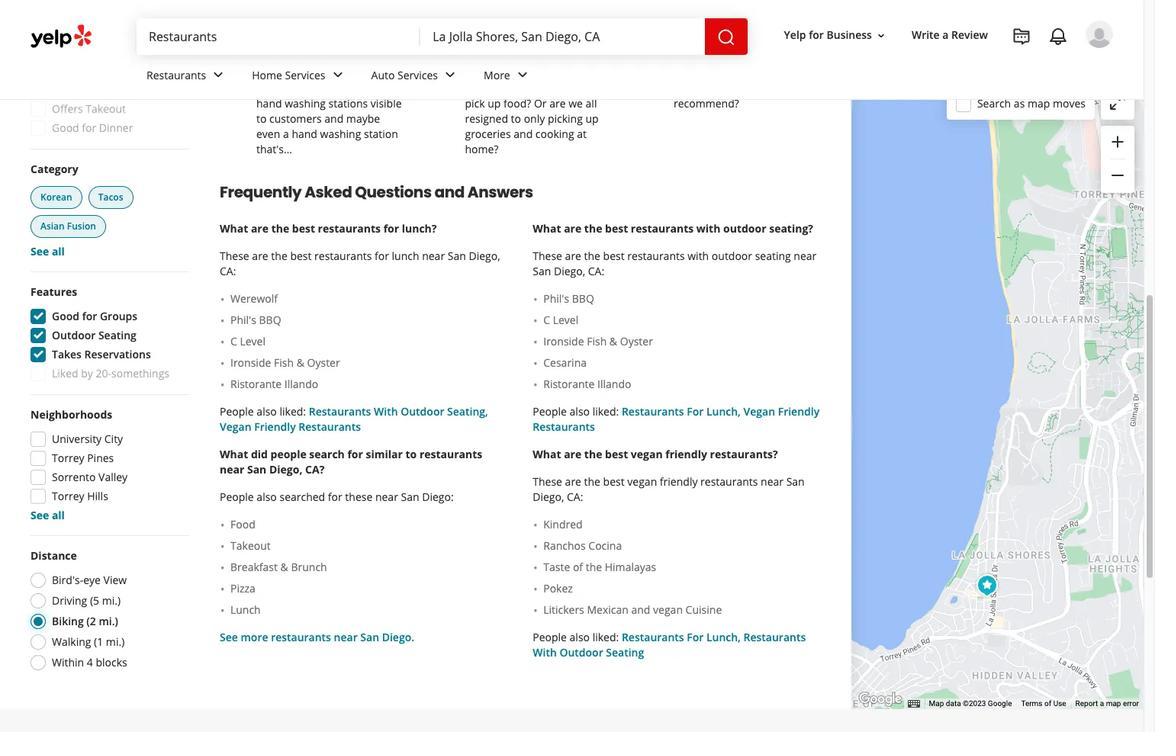 Task type: describe. For each thing, give the bounding box(es) containing it.
1 vertical spatial byob
[[782, 66, 810, 80]]

takes
[[52, 347, 82, 362]]

1 vertical spatial washing
[[320, 127, 361, 141]]

expand map image
[[1109, 93, 1127, 111]]

food link
[[230, 517, 508, 533]]

20-
[[96, 366, 111, 381]]

the for these are the best vegan friendly restaurants near san diego, ca:
[[584, 475, 600, 489]]

best for these are the best restaurants with outdoor seating near san diego, ca:
[[603, 249, 625, 263]]

cesarina link
[[543, 356, 821, 371]]

all for category
[[52, 244, 65, 259]]

friendly for restaurants
[[660, 475, 698, 489]]

open
[[52, 44, 79, 59]]

for inside these are the best restaurants for lunch near san diego, ca:
[[375, 249, 389, 263]]

0 horizontal spatial restaurants link
[[134, 55, 240, 99]]

with inside people also liked: restaurants with outdoor seating, vegan friendly restaurants
[[374, 405, 398, 419]]

projects image
[[1012, 27, 1031, 46]]

1 vertical spatial c level link
[[230, 334, 508, 350]]

closing.
[[324, 51, 364, 65]]

& inside food takeout breakfast & brunch pizza lunch
[[280, 560, 288, 575]]

ironside inside phil's bbq c level ironside fish & oyster cesarina ristorante illando
[[543, 334, 584, 349]]

the for what are the best vegan friendly restaurants?
[[584, 447, 602, 462]]

purifiers
[[327, 81, 369, 96]]

friendly inside vegan friendly restaurants
[[778, 405, 820, 419]]

to right the area
[[583, 81, 593, 96]]

for for vegan
[[687, 405, 704, 419]]

blocks
[[96, 656, 127, 670]]

reservations
[[84, 347, 151, 362]]

diego:
[[422, 490, 454, 504]]

write a review
[[912, 28, 988, 42]]

outdoor inside restaurants with outdoor seating
[[560, 646, 603, 660]]

distance
[[31, 549, 77, 563]]

san inside these are the best restaurants for lunch near san diego, ca:
[[448, 249, 466, 263]]

report a map error
[[1075, 700, 1139, 708]]

takeout for offers
[[86, 102, 126, 116]]

groceries
[[465, 127, 511, 141]]

to inside what did people search for similar to restaurants near san diego, ca?
[[406, 447, 417, 462]]

breakfast
[[230, 560, 278, 575]]

san inside restaurants are there any restaurants open in san diego area to pick up food? or are we all resigned to only picking up groceries and cooking at home?
[[505, 81, 524, 96]]

2 vertical spatial see
[[220, 630, 238, 645]]

ristorante illando link for for
[[543, 377, 821, 392]]

0 horizontal spatial ironside fish & oyster link
[[230, 356, 508, 371]]

home
[[252, 68, 282, 82]]

people also liked: restaurants for lunch, for outdoor
[[533, 630, 743, 645]]

outdoor inside people also liked: restaurants with outdoor seating, vegan friendly restaurants
[[401, 405, 444, 419]]

more link
[[472, 55, 544, 99]]

takeout link
[[230, 539, 508, 554]]

diego
[[526, 81, 555, 96]]

map
[[929, 700, 944, 708]]

litickers mexican and vegan cuisine link
[[543, 603, 821, 618]]

restaurants up these are the best restaurants with outdoor seating near san diego, ca:
[[631, 221, 694, 236]]

also left searched
[[257, 490, 277, 504]]

frequently asked questions and answers
[[220, 182, 533, 203]]

map for error
[[1106, 700, 1121, 708]]

google image
[[856, 690, 906, 710]]

home services link
[[240, 55, 359, 99]]

restaurants inside these are the best vegan friendly restaurants near san diego, ca:
[[700, 475, 758, 489]]

google
[[988, 700, 1012, 708]]

for up outdoor seating
[[82, 309, 97, 324]]

for left these
[[328, 490, 342, 504]]

liked: down mexican
[[593, 630, 619, 645]]

1 horizontal spatial restaurants link
[[465, 51, 530, 65]]

what are the best vegan friendly restaurants?
[[533, 447, 778, 462]]

category
[[31, 162, 78, 176]]

24 chevron down v2 image for restaurants
[[209, 66, 228, 84]]

more
[[241, 630, 268, 645]]

walking (1 mi.)
[[52, 635, 125, 649]]

outdoor seating
[[52, 328, 136, 343]]

all for neighborhoods
[[52, 508, 65, 523]]

a for report
[[1100, 700, 1104, 708]]

vegan inside vegan friendly restaurants
[[743, 405, 775, 419]]

seating?
[[769, 221, 813, 236]]

sandpiper wood fired grill & oysters image
[[972, 570, 1002, 601]]

diego, inside these are the best restaurants for lunch near san diego, ca:
[[469, 249, 500, 263]]

people for restaurants for lunch, vegan friendly restaurants 'link'
[[533, 405, 567, 419]]

and down stations
[[324, 112, 344, 126]]

24 chevron down v2 image for auto services
[[441, 66, 459, 84]]

station
[[364, 127, 398, 141]]

diego, inside what did people search for similar to restaurants near san diego, ca?
[[269, 463, 302, 477]]

of for know
[[744, 66, 754, 80]]

mi.) for walking (1 mi.)
[[106, 635, 125, 649]]

fusion
[[67, 220, 96, 233]]

0 vertical spatial byob
[[674, 51, 703, 65]]

search
[[977, 96, 1011, 110]]

maybe
[[256, 66, 290, 80]]

these for these are the best restaurants for lunch near san diego, ca:
[[220, 249, 249, 263]]

business
[[827, 28, 872, 42]]

and inside the kindred ranchos cocina taste of the himalayas pokez litickers mexican and vegan cuisine
[[631, 603, 650, 617]]

lunch
[[230, 603, 261, 617]]

driving (5 mi.)
[[52, 594, 121, 608]]

and up lunch?
[[435, 182, 465, 203]]

and up the visible
[[372, 81, 391, 96]]

vegan for restaurants
[[627, 475, 657, 489]]

there
[[485, 66, 512, 80]]

restaurants inside vegan friendly restaurants
[[533, 420, 595, 434]]

bbq inside werewolf phil's bbq c level ironside fish & oyster ristorante illando
[[259, 313, 281, 327]]

get
[[256, 81, 272, 96]]

lunch, for restaurants
[[706, 630, 741, 645]]

and inside restaurants are there any restaurants open in san diego area to pick up food? or are we all resigned to only picking up groceries and cooking at home?
[[514, 127, 533, 141]]

answers
[[468, 182, 533, 203]]

yelp for business
[[784, 28, 872, 42]]

phil's inside werewolf phil's bbq c level ironside fish & oyster ristorante illando
[[230, 313, 256, 327]]

restaurants inside these are the best restaurants for lunch near san diego, ca:
[[314, 249, 372, 263]]

map for moves
[[1028, 96, 1050, 110]]

terms
[[1021, 700, 1043, 708]]

people also liked: restaurants with outdoor seating, vegan friendly restaurants
[[220, 405, 488, 434]]

sorrento valley
[[52, 470, 128, 485]]

tacos
[[98, 191, 123, 204]]

friendly for restaurants?
[[666, 447, 707, 462]]

outdoor for seating
[[712, 249, 752, 263]]

noah l. image
[[1086, 21, 1113, 48]]

takes reservations
[[52, 347, 151, 362]]

good for good for dinner
[[52, 121, 79, 135]]

business categories element
[[134, 55, 1113, 99]]

also down cesarina
[[570, 405, 590, 419]]

5:19
[[108, 44, 129, 59]]

also down litickers
[[570, 630, 590, 645]]

are
[[465, 66, 482, 80]]

taste of the himalayas link
[[543, 560, 821, 575]]

vegan friendly restaurants link for restaurants for lunch,
[[533, 405, 820, 434]]

ristorante for ironside fish & oyster
[[230, 377, 282, 392]]

kindred
[[543, 517, 583, 532]]

near inside these are the best vegan friendly restaurants near san diego, ca:
[[761, 475, 784, 489]]

restaurants inside restaurants are there any restaurants open in san diego area to pick up food? or are we all resigned to only picking up groceries and cooking at home?
[[535, 66, 592, 80]]

keyboard shortcuts image
[[908, 701, 920, 709]]

within 4 blocks
[[52, 656, 127, 670]]

search as map moves
[[977, 96, 1086, 110]]

good for groups
[[52, 309, 137, 324]]

maybe
[[346, 112, 380, 126]]

that's…
[[256, 142, 292, 157]]

restaurants inside the restaurants closing. maybe restaurants should get quality air purifiers and hand washing stations visible to customers and maybe even a hand washing station that's…
[[256, 51, 321, 65]]

seating inside group
[[98, 328, 136, 343]]

for for restaurants
[[687, 630, 704, 645]]

near inside what did people search for similar to restaurants near san diego, ca?
[[220, 463, 244, 477]]

know
[[714, 66, 741, 80]]

torrey pines
[[52, 451, 114, 466]]

& inside phil's bbq c level ironside fish & oyster cesarina ristorante illando
[[609, 334, 617, 349]]

user actions element
[[772, 19, 1134, 113]]

are for what are the best vegan friendly restaurants?
[[564, 447, 582, 462]]

services for auto services
[[398, 68, 438, 82]]

see all button for neighborhoods
[[31, 508, 65, 523]]

fish inside phil's bbq c level ironside fish & oyster cesarina ristorante illando
[[587, 334, 607, 349]]

1 vertical spatial restaurants?
[[710, 447, 778, 462]]

resigned
[[465, 112, 508, 126]]

search image
[[717, 28, 735, 46]]

best for what are the best vegan friendly restaurants?
[[605, 447, 628, 462]]

customers
[[269, 112, 322, 126]]

these for these are the best restaurants with outdoor seating near san diego, ca:
[[533, 249, 562, 263]]

werewolf phil's bbq c level ironside fish & oyster ristorante illando
[[230, 292, 340, 392]]

use
[[1053, 700, 1066, 708]]

24 chevron down v2 image for home services
[[328, 66, 347, 84]]

none field near
[[433, 28, 692, 45]]

topics
[[316, 11, 365, 32]]

terms of use
[[1021, 700, 1066, 708]]

oyster inside werewolf phil's bbq c level ironside fish & oyster ristorante illando
[[307, 356, 340, 370]]

also inside people also liked: restaurants with outdoor seating, vegan friendly restaurants
[[257, 405, 277, 419]]

could
[[778, 81, 805, 96]]

in
[[493, 81, 503, 96]]

local
[[757, 66, 780, 80]]

pines
[[87, 451, 114, 466]]

byob restaurants? anyone know of local byob restaurants that you could recommend?
[[674, 51, 810, 111]]

with for seating
[[688, 249, 709, 263]]

himalayas
[[605, 560, 656, 575]]

0 horizontal spatial phil's bbq link
[[230, 313, 508, 328]]

with inside restaurants with outdoor seating
[[533, 646, 557, 660]]

0 horizontal spatial up
[[488, 96, 501, 111]]

for inside what did people search for similar to restaurants near san diego, ca?
[[347, 447, 363, 462]]

0 vertical spatial phil's bbq link
[[543, 292, 821, 307]]

even
[[256, 127, 280, 141]]

similar
[[366, 447, 403, 462]]

frequently
[[220, 182, 302, 203]]

vegan inside the kindred ranchos cocina taste of the himalayas pokez litickers mexican and vegan cuisine
[[653, 603, 683, 617]]

c inside werewolf phil's bbq c level ironside fish & oyster ristorante illando
[[230, 334, 237, 349]]

0 vertical spatial ironside fish & oyster link
[[543, 334, 821, 350]]

see all button for category
[[31, 244, 65, 259]]

the for what are the best restaurants for lunch?
[[271, 221, 289, 236]]

best for these are the best restaurants for lunch near san diego, ca:
[[290, 249, 312, 263]]

what for what are the best restaurants with outdoor seating?
[[533, 221, 561, 236]]

groups
[[100, 309, 137, 324]]

all inside restaurants are there any restaurants open in san diego area to pick up food? or are we all resigned to only picking up groceries and cooking at home?
[[586, 96, 597, 111]]

stations
[[328, 96, 368, 111]]

report a map error link
[[1075, 700, 1139, 708]]

mi.) for biking (2 mi.)
[[99, 614, 118, 629]]

people also searched for these near san diego:
[[220, 490, 454, 504]]

people also liked: restaurants for lunch, for restaurants
[[533, 405, 743, 419]]

are for these are the best restaurants with outdoor seating near san diego, ca:
[[565, 249, 581, 263]]

24 chevron down v2 image for more
[[513, 66, 532, 84]]

yelp for business button
[[778, 22, 893, 49]]

the for these are the best restaurants with outdoor seating near san diego, ca:
[[584, 249, 600, 263]]

best for what are the best restaurants for lunch?
[[292, 221, 315, 236]]

mi.) for driving (5 mi.)
[[102, 594, 121, 608]]

asked
[[305, 182, 352, 203]]

talk
[[281, 11, 313, 32]]

bird's-
[[52, 573, 83, 588]]

friendly inside people also liked: restaurants with outdoor seating, vegan friendly restaurants
[[254, 420, 296, 434]]

are for these are the best vegan friendly restaurants near san diego, ca:
[[565, 475, 581, 489]]

zoom in image
[[1109, 133, 1127, 151]]

Near text field
[[433, 28, 692, 45]]

1 vertical spatial hand
[[292, 127, 317, 141]]

the for what are the best restaurants with outdoor seating?
[[584, 221, 602, 236]]

are inside restaurants are there any restaurants open in san diego area to pick up food? or are we all resigned to only picking up groceries and cooking at home?
[[549, 96, 566, 111]]

these are the best restaurants with outdoor seating near san diego, ca:
[[533, 249, 817, 279]]

restaurants closing. link
[[256, 51, 364, 65]]

restaurants for lunch, link for restaurants
[[622, 630, 743, 645]]

good for good for groups
[[52, 309, 79, 324]]



Task type: locate. For each thing, give the bounding box(es) containing it.
vegan inside people also liked: restaurants with outdoor seating, vegan friendly restaurants
[[220, 420, 251, 434]]

2 24 chevron down v2 image from the left
[[513, 66, 532, 84]]

washing up customers
[[285, 96, 326, 111]]

people also liked: restaurants for lunch, down mexican
[[533, 630, 743, 645]]

korean button
[[31, 186, 82, 209]]

for right search
[[347, 447, 363, 462]]

ca: for these are the best vegan friendly restaurants near san diego, ca:
[[567, 490, 583, 504]]

best for these are the best vegan friendly restaurants near san diego, ca:
[[603, 475, 625, 489]]

1 vertical spatial fish
[[274, 356, 294, 370]]

ca: for these are the best restaurants for lunch near san diego, ca:
[[220, 264, 236, 279]]

0 horizontal spatial phil's
[[230, 313, 256, 327]]

0 vertical spatial hand
[[256, 96, 282, 111]]

0 vertical spatial vegan
[[631, 447, 663, 462]]

1 horizontal spatial oyster
[[620, 334, 653, 349]]

ristorante illando link for with
[[230, 377, 508, 392]]

good
[[52, 121, 79, 135], [52, 309, 79, 324]]

pizza link
[[230, 582, 508, 597]]

24 chevron down v2 image right there
[[513, 66, 532, 84]]

vegan
[[631, 447, 663, 462], [627, 475, 657, 489], [653, 603, 683, 617]]

2 illando from the left
[[597, 377, 631, 392]]

torrey up 'sorrento'
[[52, 451, 84, 466]]

ristorante
[[230, 377, 282, 392], [543, 377, 595, 392]]

see up distance
[[31, 508, 49, 523]]

illando for restaurants with outdoor seating,
[[284, 377, 318, 392]]

ristorante down cesarina
[[543, 377, 595, 392]]

2 see all button from the top
[[31, 508, 65, 523]]

mi.) right the (5 at the bottom left of the page
[[102, 594, 121, 608]]

c down werewolf
[[230, 334, 237, 349]]

werewolf
[[230, 292, 278, 306]]

24 chevron down v2 image
[[209, 66, 228, 84], [328, 66, 347, 84]]

write
[[912, 28, 940, 42]]

1 vertical spatial restaurants for lunch, link
[[622, 630, 743, 645]]

people for vegan friendly restaurants 'link' corresponding to restaurants with outdoor seating,
[[220, 405, 254, 419]]

korean
[[40, 191, 72, 204]]

error
[[1123, 700, 1139, 708]]

1 vertical spatial seating
[[606, 646, 644, 660]]

24 chevron down v2 image inside auto services link
[[441, 66, 459, 84]]

1 horizontal spatial illando
[[597, 377, 631, 392]]

0 horizontal spatial ironside
[[230, 356, 271, 370]]

restaurants inside byob restaurants? anyone know of local byob restaurants that you could recommend?
[[674, 81, 731, 96]]

0 vertical spatial for
[[687, 405, 704, 419]]

these for these are the best vegan friendly restaurants near san diego, ca:
[[533, 475, 562, 489]]

0 horizontal spatial services
[[285, 68, 325, 82]]

now
[[82, 44, 105, 59]]

1 horizontal spatial map
[[1106, 700, 1121, 708]]

1 horizontal spatial seating
[[606, 646, 644, 660]]

san inside what did people search for similar to restaurants near san diego, ca?
[[247, 463, 266, 477]]

0 vertical spatial torrey
[[52, 451, 84, 466]]

1 horizontal spatial services
[[398, 68, 438, 82]]

kindred link
[[543, 517, 821, 533]]

1 vertical spatial outdoor
[[401, 405, 444, 419]]

1 vertical spatial torrey
[[52, 489, 84, 504]]

taste
[[543, 560, 570, 575]]

takeout up breakfast
[[230, 539, 271, 553]]

with inside these are the best restaurants with outdoor seating near san diego, ca:
[[688, 249, 709, 263]]

seating inside restaurants with outdoor seating
[[606, 646, 644, 660]]

0 horizontal spatial hand
[[256, 96, 282, 111]]

restaurants for lunch, link for vegan
[[622, 405, 743, 419]]

what for what are the best vegan friendly restaurants?
[[533, 447, 561, 462]]

0 vertical spatial good
[[52, 121, 79, 135]]

see
[[31, 244, 49, 259], [31, 508, 49, 523], [220, 630, 238, 645]]

24 chevron down v2 image inside "home services" link
[[328, 66, 347, 84]]

phil's inside phil's bbq c level ironside fish & oyster cesarina ristorante illando
[[543, 292, 569, 306]]

what for what are the best restaurants for lunch?
[[220, 221, 248, 236]]

1 torrey from the top
[[52, 451, 84, 466]]

0 horizontal spatial ca:
[[220, 264, 236, 279]]

eye
[[83, 573, 101, 588]]

ristorante illando link down cesarina link
[[543, 377, 821, 392]]

vegan up these are the best vegan friendly restaurants near san diego, ca:
[[631, 447, 663, 462]]

restaurants right more
[[271, 630, 331, 645]]

people also liked: restaurants for lunch,
[[533, 405, 743, 419], [533, 630, 743, 645]]

san inside these are the best vegan friendly restaurants near san diego, ca:
[[786, 475, 805, 489]]

see for neighborhoods
[[31, 508, 49, 523]]

for right yelp
[[809, 28, 824, 42]]

1 horizontal spatial fish
[[587, 334, 607, 349]]

0 vertical spatial see all button
[[31, 244, 65, 259]]

2 torrey from the top
[[52, 489, 84, 504]]

ironside fish & oyster link up restaurants with outdoor seating, link
[[230, 356, 508, 371]]

c up cesarina
[[543, 313, 550, 327]]

city
[[104, 432, 123, 446]]

ca: inside these are the best vegan friendly restaurants near san diego, ca:
[[567, 490, 583, 504]]

the inside these are the best restaurants for lunch near san diego, ca:
[[271, 249, 287, 263]]

picking
[[548, 112, 583, 126]]

takeout inside group
[[86, 102, 126, 116]]

1 vertical spatial with
[[688, 249, 709, 263]]

1 services from the left
[[285, 68, 325, 82]]

tacos button
[[88, 186, 133, 209]]

university
[[52, 432, 102, 446]]

0 vertical spatial see
[[31, 244, 49, 259]]

liked by 20-somethings
[[52, 366, 169, 381]]

1 for from the top
[[687, 405, 704, 419]]

what down answers
[[533, 221, 561, 236]]

0 vertical spatial takeout
[[86, 102, 126, 116]]

ristorante inside phil's bbq c level ironside fish & oyster cesarina ristorante illando
[[543, 377, 595, 392]]

with down what are the best restaurants with outdoor seating?
[[688, 249, 709, 263]]

services down restaurants closing. link
[[285, 68, 325, 82]]

ca: up kindred
[[567, 490, 583, 504]]

are
[[549, 96, 566, 111], [251, 221, 269, 236], [564, 221, 582, 236], [252, 249, 268, 263], [565, 249, 581, 263], [564, 447, 582, 462], [565, 475, 581, 489]]

restaurants down what are the best restaurants with outdoor seating?
[[627, 249, 685, 263]]

ranchos cocina link
[[543, 539, 821, 554]]

torrey for torrey hills
[[52, 489, 84, 504]]

1 horizontal spatial vegan
[[743, 405, 775, 419]]

somethings
[[111, 366, 169, 381]]

torrey for torrey pines
[[52, 451, 84, 466]]

1 vertical spatial phil's
[[230, 313, 256, 327]]

these inside these are the best vegan friendly restaurants near san diego, ca:
[[533, 475, 562, 489]]

hand
[[256, 96, 282, 111], [292, 127, 317, 141]]

1 horizontal spatial vegan friendly restaurants link
[[533, 405, 820, 434]]

dinner
[[99, 121, 133, 135]]

2 24 chevron down v2 image from the left
[[328, 66, 347, 84]]

0 vertical spatial level
[[553, 313, 578, 327]]

0 vertical spatial outdoor
[[723, 221, 766, 236]]

illando up people also liked: restaurants with outdoor seating, vegan friendly restaurants
[[284, 377, 318, 392]]

diego, down people
[[269, 463, 302, 477]]

ca: up werewolf
[[220, 264, 236, 279]]

1 vertical spatial map
[[1106, 700, 1121, 708]]

what inside what did people search for similar to restaurants near san diego, ca?
[[220, 447, 248, 462]]

0 vertical spatial phil's
[[543, 292, 569, 306]]

are inside these are the best restaurants for lunch near san diego, ca:
[[252, 249, 268, 263]]

2 people also liked: restaurants for lunch, from the top
[[533, 630, 743, 645]]

oyster
[[620, 334, 653, 349], [307, 356, 340, 370]]

with up these are the best restaurants with outdoor seating near san diego, ca:
[[696, 221, 721, 236]]

people up food
[[220, 490, 254, 504]]

report
[[1075, 700, 1098, 708]]

0 vertical spatial fish
[[587, 334, 607, 349]]

outdoor up takes
[[52, 328, 96, 343]]

these inside these are the best restaurants for lunch near san diego, ca:
[[220, 249, 249, 263]]

diego, down answers
[[469, 249, 500, 263]]

2 lunch, from the top
[[706, 630, 741, 645]]

ristorante illando link up people also liked: restaurants with outdoor seating, vegan friendly restaurants
[[230, 377, 508, 392]]

diego, inside these are the best restaurants with outdoor seating near san diego, ca:
[[554, 264, 585, 279]]

friendly inside these are the best vegan friendly restaurants near san diego, ca:
[[660, 475, 698, 489]]

option group
[[26, 549, 189, 675]]

for
[[687, 405, 704, 419], [687, 630, 704, 645]]

phil's bbq link
[[543, 292, 821, 307], [230, 313, 508, 328]]

c level link down werewolf link
[[230, 334, 508, 350]]

0 vertical spatial ironside
[[543, 334, 584, 349]]

best down the what are the best vegan friendly restaurants?
[[603, 475, 625, 489]]

1 vertical spatial mi.)
[[99, 614, 118, 629]]

1 vertical spatial outdoor
[[712, 249, 752, 263]]

good for dinner
[[52, 121, 133, 135]]

24 chevron down v2 image
[[441, 66, 459, 84], [513, 66, 532, 84]]

restaurants up the kindred link
[[700, 475, 758, 489]]

1 people also liked: restaurants for lunch, from the top
[[533, 405, 743, 419]]

1 horizontal spatial hand
[[292, 127, 317, 141]]

vegan friendly restaurants link up people
[[220, 420, 361, 434]]

are for what are the best restaurants with outdoor seating?
[[564, 221, 582, 236]]

a inside the restaurants closing. maybe restaurants should get quality air purifiers and hand washing stations visible to customers and maybe even a hand washing station that's…
[[283, 127, 289, 141]]

brunch
[[291, 560, 327, 575]]

people inside people also liked: restaurants with outdoor seating, vegan friendly restaurants
[[220, 405, 254, 419]]

all
[[586, 96, 597, 111], [52, 244, 65, 259], [52, 508, 65, 523]]

near inside these are the best restaurants with outdoor seating near san diego, ca:
[[794, 249, 817, 263]]

breakfast & brunch link
[[230, 560, 508, 575]]

1 24 chevron down v2 image from the left
[[209, 66, 228, 84]]

for inside button
[[809, 28, 824, 42]]

2 ristorante illando link from the left
[[543, 377, 821, 392]]

of for taste
[[573, 560, 583, 575]]

cesarina
[[543, 356, 587, 370]]

2 restaurants for lunch, link from the top
[[622, 630, 743, 645]]

the
[[271, 221, 289, 236], [584, 221, 602, 236], [271, 249, 287, 263], [584, 249, 600, 263], [584, 447, 602, 462], [584, 475, 600, 489], [586, 560, 602, 575]]

of
[[744, 66, 754, 80], [573, 560, 583, 575], [1044, 700, 1051, 708]]

ristorante for cesarina
[[543, 377, 595, 392]]

1 vertical spatial up
[[586, 112, 599, 126]]

best inside these are the best vegan friendly restaurants near san diego, ca:
[[603, 475, 625, 489]]

outdoor inside these are the best restaurants with outdoor seating near san diego, ca:
[[712, 249, 752, 263]]

phil's bbq link down these are the best restaurants with outdoor seating near san diego, ca:
[[543, 292, 821, 307]]

level inside phil's bbq c level ironside fish & oyster cesarina ristorante illando
[[553, 313, 578, 327]]

home services
[[252, 68, 325, 82]]

0 vertical spatial with
[[374, 405, 398, 419]]

vegan for restaurants?
[[631, 447, 663, 462]]

1 horizontal spatial c level link
[[543, 313, 821, 328]]

best down asked on the left
[[292, 221, 315, 236]]

hand down customers
[[292, 127, 317, 141]]

these inside these are the best restaurants with outdoor seating near san diego, ca:
[[533, 249, 562, 263]]

0 vertical spatial all
[[586, 96, 597, 111]]

oyster up cesarina link
[[620, 334, 653, 349]]

what left did
[[220, 447, 248, 462]]

0 horizontal spatial seating
[[98, 328, 136, 343]]

takeout inside food takeout breakfast & brunch pizza lunch
[[230, 539, 271, 553]]

vegan down pokez link
[[653, 603, 683, 617]]

restaurants inside the restaurants closing. maybe restaurants should get quality air purifiers and hand washing stations visible to customers and maybe even a hand washing station that's…
[[293, 66, 350, 80]]

restaurants inside restaurants with outdoor seating
[[743, 630, 806, 645]]

vegan friendly restaurants link up the what are the best vegan friendly restaurants?
[[533, 405, 820, 434]]

group containing suggested
[[26, 20, 189, 141]]

level inside werewolf phil's bbq c level ironside fish & oyster ristorante illando
[[240, 334, 266, 349]]

bbq inside phil's bbq c level ironside fish & oyster cesarina ristorante illando
[[572, 292, 594, 306]]

1 horizontal spatial up
[[586, 112, 599, 126]]

best inside these are the best restaurants with outdoor seating near san diego, ca:
[[603, 249, 625, 263]]

0 vertical spatial a
[[942, 28, 949, 42]]

restaurants link
[[465, 51, 530, 65], [134, 55, 240, 99]]

yelp
[[784, 28, 806, 42]]

1 see all button from the top
[[31, 244, 65, 259]]

24 chevron down v2 image inside "more" link
[[513, 66, 532, 84]]

1 vertical spatial level
[[240, 334, 266, 349]]

near
[[422, 249, 445, 263], [794, 249, 817, 263], [220, 463, 244, 477], [761, 475, 784, 489], [375, 490, 398, 504], [334, 630, 358, 645]]

1 restaurants for lunch, link from the top
[[622, 405, 743, 419]]

ristorante inside werewolf phil's bbq c level ironside fish & oyster ristorante illando
[[230, 377, 282, 392]]

fish inside werewolf phil's bbq c level ironside fish & oyster ristorante illando
[[274, 356, 294, 370]]

0 vertical spatial &
[[609, 334, 617, 349]]

mi.) right (1
[[106, 635, 125, 649]]

2 vertical spatial all
[[52, 508, 65, 523]]

0 vertical spatial washing
[[285, 96, 326, 111]]

people
[[220, 405, 254, 419], [533, 405, 567, 419], [220, 490, 254, 504], [533, 630, 567, 645]]

restaurants closing. maybe restaurants should get quality air purifiers and hand washing stations visible to customers and maybe even a hand washing station that's…
[[256, 51, 402, 157]]

vegan inside these are the best vegan friendly restaurants near san diego, ca:
[[627, 475, 657, 489]]

people also liked: restaurants for lunch, up the what are the best vegan friendly restaurants?
[[533, 405, 743, 419]]

are inside these are the best vegan friendly restaurants near san diego, ca:
[[565, 475, 581, 489]]

1 vertical spatial of
[[573, 560, 583, 575]]

see all for neighborhoods
[[31, 508, 65, 523]]

within
[[52, 656, 84, 670]]

as
[[1014, 96, 1025, 110]]

with down litickers
[[533, 646, 557, 660]]

level down werewolf
[[240, 334, 266, 349]]

see for category
[[31, 244, 49, 259]]

restaurants up the recommend?
[[674, 81, 731, 96]]

restaurants inside business categories element
[[146, 68, 206, 82]]

1 vertical spatial ironside fish & oyster link
[[230, 356, 508, 371]]

1 vertical spatial vegan
[[627, 475, 657, 489]]

of up the "that"
[[744, 66, 754, 80]]

what for what did people search for similar to restaurants near san diego, ca?
[[220, 447, 248, 462]]

torrey hills
[[52, 489, 108, 504]]

1 24 chevron down v2 image from the left
[[441, 66, 459, 84]]

diego.
[[382, 630, 414, 645]]

1 see all from the top
[[31, 244, 65, 259]]

liked: inside people also liked: restaurants with outdoor seating, vegan friendly restaurants
[[280, 405, 306, 419]]

diego, inside these are the best vegan friendly restaurants near san diego, ca:
[[533, 490, 564, 504]]

san inside these are the best restaurants with outdoor seating near san diego, ca:
[[533, 264, 551, 279]]

1 vertical spatial bbq
[[259, 313, 281, 327]]

0 horizontal spatial of
[[573, 560, 583, 575]]

1 vertical spatial lunch,
[[706, 630, 741, 645]]

people for the restaurants with outdoor seating link on the bottom of the page
[[533, 630, 567, 645]]

for down cesarina link
[[687, 405, 704, 419]]

pm
[[132, 44, 148, 59]]

liked: up people
[[280, 405, 306, 419]]

ca: inside these are the best restaurants for lunch near san diego, ca:
[[220, 264, 236, 279]]

washing down maybe
[[320, 127, 361, 141]]

auto services link
[[359, 55, 472, 99]]

of inside byob restaurants? anyone know of local byob restaurants that you could recommend?
[[744, 66, 754, 80]]

1 ristorante from the left
[[230, 377, 282, 392]]

group containing features
[[26, 285, 189, 386]]

restaurants inside these are the best restaurants with outdoor seating near san diego, ca:
[[627, 249, 685, 263]]

outdoor inside group
[[52, 328, 96, 343]]

restaurants up these are the best restaurants for lunch near san diego, ca:
[[318, 221, 381, 236]]

the inside these are the best restaurants with outdoor seating near san diego, ca:
[[584, 249, 600, 263]]

outdoor for seating?
[[723, 221, 766, 236]]

walking
[[52, 635, 91, 649]]

0 horizontal spatial friendly
[[254, 420, 296, 434]]

2 none field from the left
[[433, 28, 692, 45]]

valley
[[98, 470, 128, 485]]

and right mexican
[[631, 603, 650, 617]]

diego, up kindred
[[533, 490, 564, 504]]

asian
[[40, 220, 65, 233]]

illando for restaurants for lunch,
[[597, 377, 631, 392]]

1 horizontal spatial friendly
[[778, 405, 820, 419]]

lunch, down cesarina link
[[706, 405, 741, 419]]

area
[[558, 81, 580, 96]]

phil's bbq link down werewolf link
[[230, 313, 508, 328]]

1 vertical spatial &
[[296, 356, 304, 370]]

are for what are the best restaurants for lunch?
[[251, 221, 269, 236]]

0 vertical spatial of
[[744, 66, 754, 80]]

0 vertical spatial with
[[696, 221, 721, 236]]

see down asian
[[31, 244, 49, 259]]

diego, up phil's bbq c level ironside fish & oyster cesarina ristorante illando
[[554, 264, 585, 279]]

of right the taste
[[573, 560, 583, 575]]

2 see all from the top
[[31, 508, 65, 523]]

0 horizontal spatial level
[[240, 334, 266, 349]]

c level link
[[543, 313, 821, 328], [230, 334, 508, 350]]

a right even
[[283, 127, 289, 141]]

24 chevron down v2 image down closing.
[[328, 66, 347, 84]]

ranchos
[[543, 539, 586, 553]]

24 chevron down v2 image left are
[[441, 66, 459, 84]]

0 vertical spatial friendly
[[778, 405, 820, 419]]

data
[[946, 700, 961, 708]]

takeout for food
[[230, 539, 271, 553]]

biking (2 mi.)
[[52, 614, 118, 629]]

map region
[[671, 0, 1155, 714]]

1 vertical spatial friendly
[[254, 420, 296, 434]]

none field find
[[149, 28, 408, 45]]

2 vertical spatial of
[[1044, 700, 1051, 708]]

best for what are the best restaurants with outdoor seating?
[[605, 221, 628, 236]]

seating down mexican
[[606, 646, 644, 660]]

bbq
[[572, 292, 594, 306], [259, 313, 281, 327]]

1 vertical spatial vegan
[[220, 420, 251, 434]]

near inside these are the best restaurants for lunch near san diego, ca:
[[422, 249, 445, 263]]

0 vertical spatial bbq
[[572, 292, 594, 306]]

or
[[534, 96, 547, 111]]

restaurants for lunch, link down cesarina link
[[622, 405, 743, 419]]

bbq up cesarina
[[572, 292, 594, 306]]

these
[[345, 490, 373, 504]]

terms of use link
[[1021, 700, 1066, 708]]

liked: for people
[[280, 405, 306, 419]]

are inside these are the best restaurants with outdoor seating near san diego, ca:
[[565, 249, 581, 263]]

1 ristorante illando link from the left
[[230, 377, 508, 392]]

for left lunch?
[[383, 221, 399, 236]]

1 horizontal spatial none field
[[433, 28, 692, 45]]

ironside fish & oyster link up cesarina link
[[543, 334, 821, 350]]

ca:
[[220, 264, 236, 279], [588, 264, 604, 279], [567, 490, 583, 504]]

0 horizontal spatial a
[[283, 127, 289, 141]]

people down litickers
[[533, 630, 567, 645]]

outdoor up seating
[[723, 221, 766, 236]]

to down food?
[[511, 112, 521, 126]]

of inside the kindred ranchos cocina taste of the himalayas pokez litickers mexican and vegan cuisine
[[573, 560, 583, 575]]

0 vertical spatial vegan
[[743, 405, 775, 419]]

restaurants up air
[[293, 66, 350, 80]]

0 horizontal spatial takeout
[[86, 102, 126, 116]]

byob up anyone
[[674, 51, 703, 65]]

hand down get
[[256, 96, 282, 111]]

anyone
[[674, 66, 711, 80]]

1 vertical spatial a
[[283, 127, 289, 141]]

notifications image
[[1049, 27, 1067, 46]]

group containing category
[[27, 162, 189, 260]]

2 for from the top
[[687, 630, 704, 645]]

c inside phil's bbq c level ironside fish & oyster cesarina ristorante illando
[[543, 313, 550, 327]]

liked: for the
[[593, 405, 619, 419]]

illando inside phil's bbq c level ironside fish & oyster cesarina ristorante illando
[[597, 377, 631, 392]]

best up these are the best vegan friendly restaurants near san diego, ca:
[[605, 447, 628, 462]]

outdoor
[[723, 221, 766, 236], [712, 249, 752, 263]]

2 horizontal spatial of
[[1044, 700, 1051, 708]]

best down what are the best restaurants for lunch?
[[290, 249, 312, 263]]

1 lunch, from the top
[[706, 405, 741, 419]]

auto
[[371, 68, 395, 82]]

best inside these are the best restaurants for lunch near san diego, ca:
[[290, 249, 312, 263]]

restaurants for lunch, link down litickers mexican and vegan cuisine link
[[622, 630, 743, 645]]

with up 'similar'
[[374, 405, 398, 419]]

up up at
[[586, 112, 599, 126]]

1 horizontal spatial level
[[553, 313, 578, 327]]

1 vertical spatial see all button
[[31, 508, 65, 523]]

the inside these are the best vegan friendly restaurants near san diego, ca:
[[584, 475, 600, 489]]

best down what are the best restaurants with outdoor seating?
[[603, 249, 625, 263]]

are for these are the best restaurants for lunch near san diego, ca:
[[252, 249, 268, 263]]

services for home services
[[285, 68, 325, 82]]

0 vertical spatial c
[[543, 313, 550, 327]]

1 horizontal spatial &
[[296, 356, 304, 370]]

1 horizontal spatial byob
[[782, 66, 810, 80]]

to right 'similar'
[[406, 447, 417, 462]]

recommend?
[[674, 96, 739, 111]]

Find text field
[[149, 28, 408, 45]]

see left more
[[220, 630, 238, 645]]

oyster inside phil's bbq c level ironside fish & oyster cesarina ristorante illando
[[620, 334, 653, 349]]

zoom out image
[[1109, 167, 1127, 185]]

1 none field from the left
[[149, 28, 408, 45]]

0 vertical spatial people also liked: restaurants for lunch,
[[533, 405, 743, 419]]

0 vertical spatial lunch,
[[706, 405, 741, 419]]

2 vertical spatial a
[[1100, 700, 1104, 708]]

group containing neighborhoods
[[26, 408, 189, 524]]

good down offers
[[52, 121, 79, 135]]

2 ristorante from the left
[[543, 377, 595, 392]]

0 vertical spatial see all
[[31, 244, 65, 259]]

1 horizontal spatial with
[[533, 646, 557, 660]]

the for these are the best restaurants for lunch near san diego, ca:
[[271, 249, 287, 263]]

1 good from the top
[[52, 121, 79, 135]]

0 horizontal spatial ristorante illando link
[[230, 377, 508, 392]]

ironside down werewolf
[[230, 356, 271, 370]]

up down in
[[488, 96, 501, 111]]

a for write
[[942, 28, 949, 42]]

lunch, for vegan
[[706, 405, 741, 419]]

restaurants? inside byob restaurants? anyone know of local byob restaurants that you could recommend?
[[706, 51, 774, 65]]

byob restaurants? link
[[674, 51, 774, 65]]

2 services from the left
[[398, 68, 438, 82]]

ironside inside werewolf phil's bbq c level ironside fish & oyster ristorante illando
[[230, 356, 271, 370]]

16 chevron down v2 image
[[875, 30, 887, 42]]

illando inside werewolf phil's bbq c level ironside fish & oyster ristorante illando
[[284, 377, 318, 392]]

see all down torrey hills
[[31, 508, 65, 523]]

ca?
[[305, 463, 325, 477]]

what did people search for similar to restaurants near san diego, ca?
[[220, 447, 482, 477]]

seating up reservations
[[98, 328, 136, 343]]

restaurants up diego:
[[420, 447, 482, 462]]

1 vertical spatial with
[[533, 646, 557, 660]]

with
[[374, 405, 398, 419], [533, 646, 557, 660]]

None field
[[149, 28, 408, 45], [433, 28, 692, 45]]

None search field
[[137, 18, 750, 55]]

2 good from the top
[[52, 309, 79, 324]]

ca: inside these are the best restaurants with outdoor seating near san diego, ca:
[[588, 264, 604, 279]]

with for seating?
[[696, 221, 721, 236]]

pokez
[[543, 582, 573, 596]]

vegan friendly restaurants link for restaurants with outdoor seating,
[[220, 420, 361, 434]]

1 vertical spatial c
[[230, 334, 237, 349]]

option group containing distance
[[26, 549, 189, 675]]

ca: up phil's bbq c level ironside fish & oyster cesarina ristorante illando
[[588, 264, 604, 279]]

1 horizontal spatial takeout
[[230, 539, 271, 553]]

see all for category
[[31, 244, 65, 259]]

for down offers takeout
[[82, 121, 96, 135]]

and down only
[[514, 127, 533, 141]]

1 horizontal spatial c
[[543, 313, 550, 327]]

restaurants inside what did people search for similar to restaurants near san diego, ca?
[[420, 447, 482, 462]]

0 horizontal spatial with
[[374, 405, 398, 419]]

0 vertical spatial up
[[488, 96, 501, 111]]

0 vertical spatial friendly
[[666, 447, 707, 462]]

people
[[270, 447, 307, 462]]

restaurants with outdoor seating
[[533, 630, 806, 660]]

we
[[569, 96, 583, 111]]

restaurants up the area
[[535, 66, 592, 80]]

0 vertical spatial seating
[[98, 328, 136, 343]]

1 illando from the left
[[284, 377, 318, 392]]

people down cesarina
[[533, 405, 567, 419]]

map left error
[[1106, 700, 1121, 708]]

1 horizontal spatial outdoor
[[401, 405, 444, 419]]

lunch, down cuisine
[[706, 630, 741, 645]]

group
[[26, 20, 189, 141], [1101, 126, 1134, 193], [27, 162, 189, 260], [26, 285, 189, 386], [26, 408, 189, 524]]

also up did
[[257, 405, 277, 419]]

restaurants inside restaurants are there any restaurants open in san diego area to pick up food? or are we all resigned to only picking up groceries and cooking at home?
[[465, 51, 530, 65]]

to inside the restaurants closing. maybe restaurants should get quality air purifiers and hand washing stations visible to customers and maybe even a hand washing station that's…
[[256, 112, 267, 126]]

driving
[[52, 594, 87, 608]]

a right report
[[1100, 700, 1104, 708]]

the inside the kindred ranchos cocina taste of the himalayas pokez litickers mexican and vegan cuisine
[[586, 560, 602, 575]]

& inside werewolf phil's bbq c level ironside fish & oyster ristorante illando
[[296, 356, 304, 370]]

seating
[[755, 249, 791, 263]]

0 vertical spatial oyster
[[620, 334, 653, 349]]



Task type: vqa. For each thing, say whether or not it's contained in the screenshot.
'Sponsored Results' at the bottom
no



